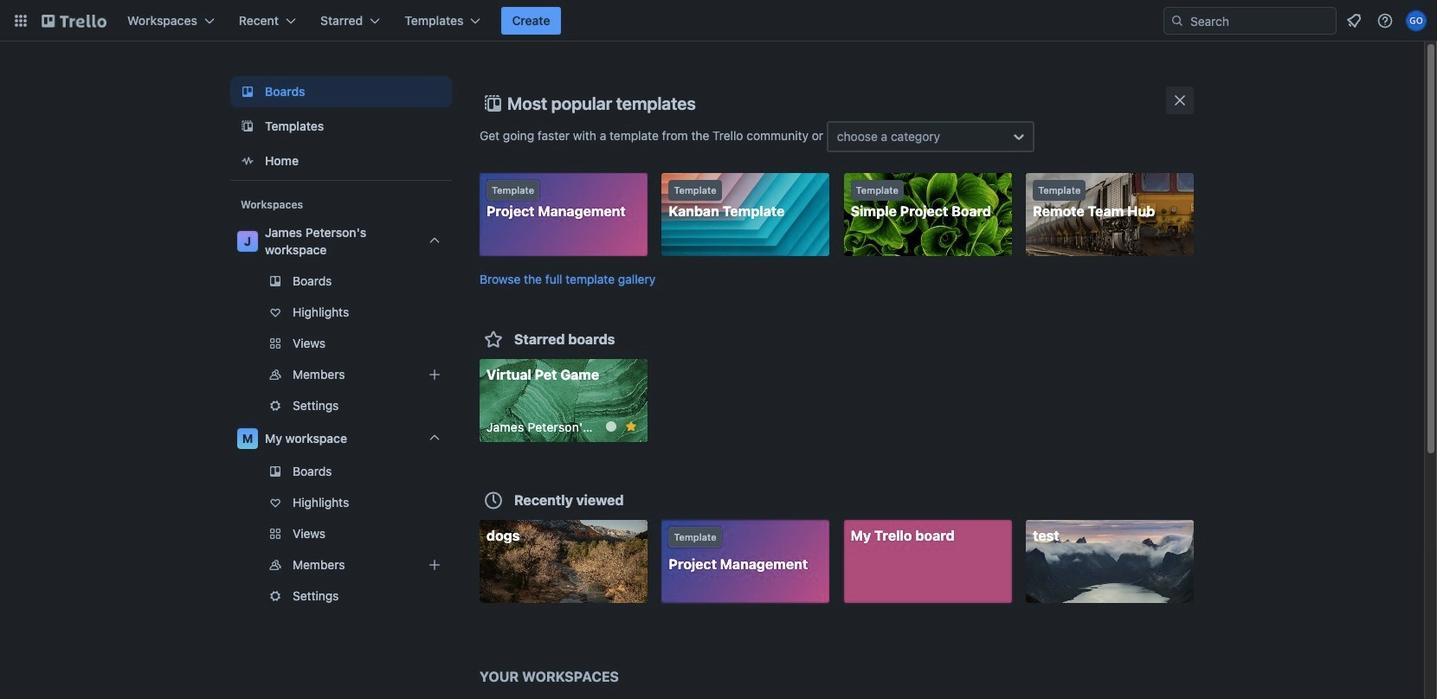 Task type: locate. For each thing, give the bounding box(es) containing it.
click to unstar this board. it will be removed from your starred list. image
[[623, 419, 639, 434]]

there is new activity on this board. image
[[606, 421, 616, 432]]

Search field
[[1184, 9, 1336, 33]]

gary orlando (garyorlando) image
[[1406, 10, 1427, 31]]

primary element
[[0, 0, 1437, 42]]

back to home image
[[42, 7, 106, 35]]

0 notifications image
[[1344, 10, 1365, 31]]

search image
[[1171, 14, 1184, 28]]

board image
[[237, 81, 258, 102]]



Task type: vqa. For each thing, say whether or not it's contained in the screenshot.
there is new activity on this board. icon
yes



Task type: describe. For each thing, give the bounding box(es) containing it.
add image
[[424, 555, 445, 576]]

home image
[[237, 151, 258, 171]]

template board image
[[237, 116, 258, 137]]

add image
[[424, 365, 445, 385]]

open information menu image
[[1377, 12, 1394, 29]]



